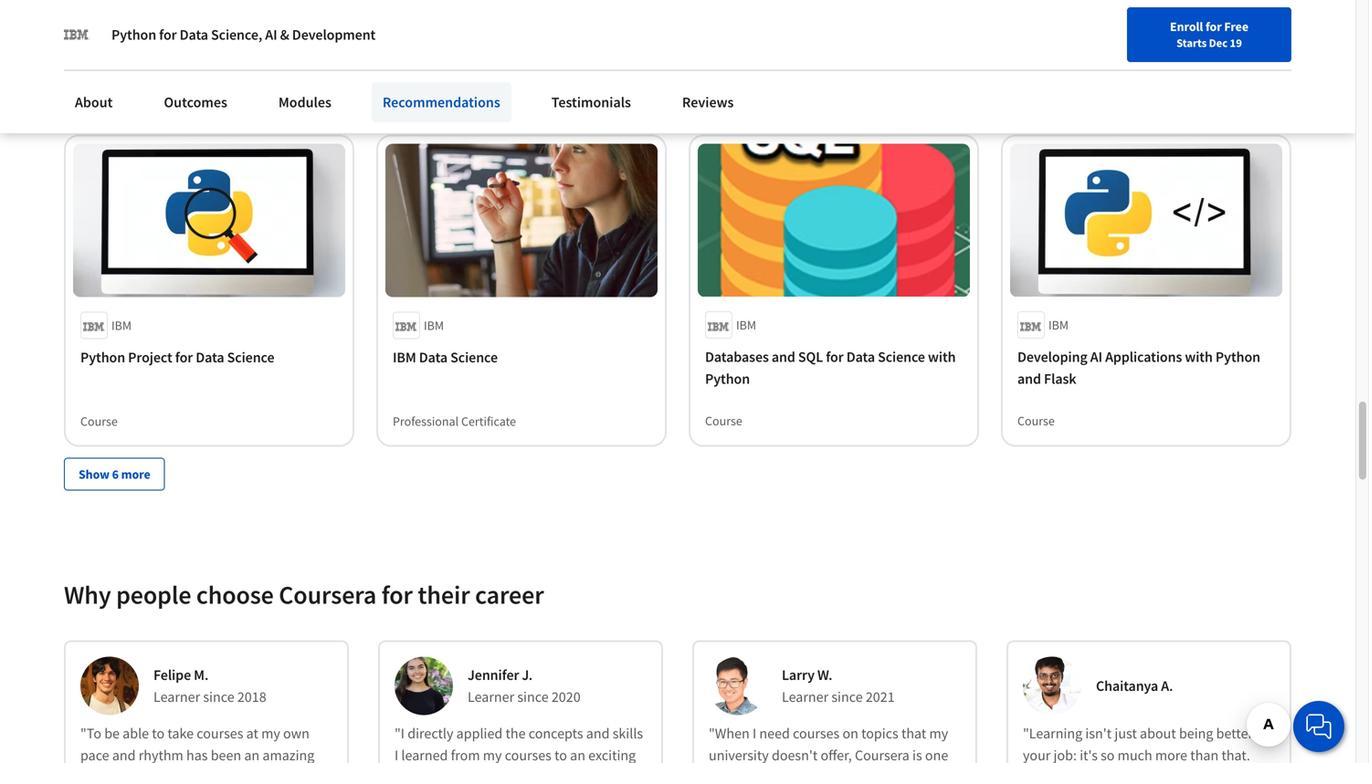Task type: vqa. For each thing, say whether or not it's contained in the screenshot.


Task type: describe. For each thing, give the bounding box(es) containing it.
for left "their"
[[382, 579, 413, 611]]

learner for larry
[[782, 688, 829, 707]]

"i directly applied the concepts and skills i learned from my courses to an excitin
[[395, 725, 643, 764]]

course for python project for data science
[[80, 413, 118, 430]]

than
[[1191, 747, 1219, 764]]

on
[[843, 725, 859, 743]]

2021
[[866, 688, 895, 707]]

much
[[1118, 747, 1153, 764]]

about
[[1141, 725, 1177, 743]]

data left science,
[[180, 26, 208, 44]]

i inside "i directly applied the concepts and skills i learned from my courses to an excitin
[[395, 747, 399, 764]]

course for developing ai applications with python and flask
[[1018, 413, 1055, 430]]

degrees button
[[194, 46, 258, 90]]

about link
[[64, 82, 124, 122]]

sql
[[799, 348, 824, 367]]

ibm for developing
[[1049, 317, 1069, 334]]

show
[[79, 466, 110, 483]]

is
[[913, 747, 923, 764]]

chaitanya
[[1097, 677, 1159, 696]]

project
[[128, 348, 172, 367]]

larry w. learner since 2021
[[782, 667, 895, 707]]

with inside developing ai applications with python and flask
[[1186, 348, 1213, 367]]

recommended button
[[64, 46, 172, 90]]

ibm for databases
[[737, 317, 757, 334]]

concepts
[[529, 725, 584, 743]]

data up the professional
[[419, 348, 448, 367]]

"when i need courses on topics that my university doesn't offer, coursera is on
[[709, 725, 949, 764]]

choose
[[196, 579, 274, 611]]

python inside the databases and sql for data science with python
[[705, 370, 750, 389]]

flask
[[1045, 370, 1077, 389]]

since for j.
[[518, 688, 549, 707]]

science inside python project for data science link
[[227, 348, 275, 367]]

my inside "i directly applied the concepts and skills i learned from my courses to an excitin
[[483, 747, 502, 764]]

rhythm
[[139, 747, 184, 764]]

"when
[[709, 725, 750, 743]]

about
[[75, 93, 113, 111]]

for inside the databases and sql for data science with python
[[826, 348, 844, 367]]

people
[[116, 579, 191, 611]]

outcomes
[[164, 93, 227, 111]]

just
[[1115, 725, 1138, 743]]

starts
[[1177, 36, 1207, 50]]

since for w.
[[832, 688, 863, 707]]

chaitanya a.
[[1097, 677, 1174, 696]]

courses inside "when i need courses on topics that my university doesn't offer, coursera is on
[[793, 725, 840, 743]]

testimonials
[[552, 93, 631, 111]]

python inside developing ai applications with python and flask
[[1216, 348, 1261, 367]]

isn't
[[1086, 725, 1112, 743]]

for up the 'recommended'
[[159, 26, 177, 44]]

free
[[1225, 18, 1249, 35]]

it's
[[1080, 747, 1098, 764]]

"to be able to take courses at my own pace and rhythm has been an amazin
[[80, 725, 315, 764]]

certificate
[[461, 413, 516, 430]]

reviews
[[683, 93, 734, 111]]

larry
[[782, 667, 815, 685]]

python project for data science
[[80, 348, 275, 367]]

outcomes link
[[153, 82, 238, 122]]

coursera inside "when i need courses on topics that my university doesn't offer, coursera is on
[[855, 747, 910, 764]]

an inside "to be able to take courses at my own pace and rhythm has been an amazin
[[244, 747, 260, 764]]

2020
[[552, 688, 581, 707]]

courses inside "to be able to take courses at my own pace and rhythm has been an amazin
[[197, 725, 243, 743]]

enroll
[[1171, 18, 1204, 35]]

w.
[[818, 667, 833, 685]]

topics
[[862, 725, 899, 743]]

professional certificate
[[393, 413, 516, 430]]

python project for data science link
[[80, 347, 338, 369]]

show 6 more
[[79, 466, 150, 483]]

to inside "to be able to take courses at my own pace and rhythm has been an amazin
[[152, 725, 165, 743]]

developing
[[1018, 348, 1088, 367]]

ibm data science link
[[393, 347, 651, 369]]

offer,
[[821, 747, 852, 764]]

courses inside "i directly applied the concepts and skills i learned from my courses to an excitin
[[505, 747, 552, 764]]

with inside the databases and sql for data science with python
[[928, 348, 956, 367]]

reviews link
[[672, 82, 745, 122]]

be
[[104, 725, 120, 743]]

own
[[283, 725, 310, 743]]

so
[[1101, 747, 1115, 764]]

data inside the databases and sql for data science with python
[[847, 348, 875, 367]]

"i
[[395, 725, 405, 743]]

degrees
[[201, 59, 251, 77]]

learner for felipe
[[154, 688, 200, 707]]

course for databases and sql for data science with python
[[705, 413, 743, 430]]

enroll for free starts dec 19
[[1171, 18, 1249, 50]]

6
[[112, 466, 119, 483]]

collection element
[[53, 95, 1303, 520]]

why
[[64, 579, 111, 611]]

chat with us image
[[1305, 713, 1334, 742]]

developing ai applications with python and flask
[[1018, 348, 1261, 389]]

development
[[292, 26, 376, 44]]

career
[[475, 579, 544, 611]]

from
[[451, 747, 480, 764]]

and inside the databases and sql for data science with python
[[772, 348, 796, 367]]

applications
[[1106, 348, 1183, 367]]



Task type: locate. For each thing, give the bounding box(es) containing it.
0 horizontal spatial coursera
[[279, 579, 377, 611]]

courses up offer,
[[793, 725, 840, 743]]

better
[[1217, 725, 1254, 743]]

0 vertical spatial to
[[152, 725, 165, 743]]

2 at from the left
[[1257, 725, 1269, 743]]

1 horizontal spatial coursera
[[855, 747, 910, 764]]

course up show
[[80, 413, 118, 430]]

ibm up the professional
[[393, 348, 416, 367]]

2 an from the left
[[570, 747, 586, 764]]

data right sql on the right of the page
[[847, 348, 875, 367]]

to down concepts
[[555, 747, 567, 764]]

jennifer j. learner since 2020
[[468, 667, 581, 707]]

my inside "when i need courses on topics that my university doesn't offer, coursera is on
[[930, 725, 949, 743]]

recommendation tabs tab list
[[64, 46, 1292, 94]]

2 science from the left
[[451, 348, 498, 367]]

1 learner from the left
[[154, 688, 200, 707]]

jennifer
[[468, 667, 519, 685]]

0 horizontal spatial an
[[244, 747, 260, 764]]

and inside developing ai applications with python and flask
[[1018, 370, 1042, 389]]

1 horizontal spatial to
[[555, 747, 567, 764]]

developing ai applications with python and flask link
[[1018, 347, 1276, 391]]

take
[[168, 725, 194, 743]]

professional
[[393, 413, 459, 430]]

0 horizontal spatial with
[[928, 348, 956, 367]]

able
[[123, 725, 149, 743]]

course down databases in the top right of the page
[[705, 413, 743, 430]]

my for at
[[261, 725, 280, 743]]

ibm for ibm
[[424, 317, 444, 334]]

"learning
[[1023, 725, 1083, 743]]

2 learner from the left
[[468, 688, 515, 707]]

ibm up ibm data science
[[424, 317, 444, 334]]

ibm
[[111, 317, 132, 334], [424, 317, 444, 334], [737, 317, 757, 334], [1049, 317, 1069, 334], [393, 348, 416, 367]]

ibm up the project
[[111, 317, 132, 334]]

1 vertical spatial more
[[1156, 747, 1188, 764]]

recommended
[[71, 59, 165, 77]]

my for that
[[930, 725, 949, 743]]

more right 6 at the left bottom of the page
[[121, 466, 150, 483]]

3 since from the left
[[832, 688, 863, 707]]

to inside "i directly applied the concepts and skills i learned from my courses to an excitin
[[555, 747, 567, 764]]

recommendations
[[383, 93, 501, 111]]

ai right developing
[[1091, 348, 1103, 367]]

python for data science, ai & development
[[111, 26, 376, 44]]

learned
[[402, 747, 448, 764]]

None search field
[[260, 11, 617, 48]]

0 horizontal spatial at
[[246, 725, 259, 743]]

databases
[[705, 348, 769, 367]]

0 horizontal spatial more
[[121, 466, 150, 483]]

0 horizontal spatial my
[[261, 725, 280, 743]]

at
[[246, 725, 259, 743], [1257, 725, 1269, 743]]

my inside "to be able to take courses at my own pace and rhythm has been an amazin
[[261, 725, 280, 743]]

since down "m."
[[203, 688, 235, 707]]

for right sql on the right of the page
[[826, 348, 844, 367]]

more down about
[[1156, 747, 1188, 764]]

felipe m. learner since 2018
[[154, 667, 267, 707]]

and left sql on the right of the page
[[772, 348, 796, 367]]

ibm data science
[[393, 348, 498, 367]]

and inside "to be able to take courses at my own pace and rhythm has been an amazin
[[112, 747, 136, 764]]

2 horizontal spatial course
[[1018, 413, 1055, 430]]

since down w. on the right of the page
[[832, 688, 863, 707]]

coursera image
[[22, 15, 138, 44]]

has
[[186, 747, 208, 764]]

more inside button
[[121, 466, 150, 483]]

1 vertical spatial i
[[395, 747, 399, 764]]

1 an from the left
[[244, 747, 260, 764]]

more
[[121, 466, 150, 483], [1156, 747, 1188, 764]]

19
[[1231, 36, 1243, 50]]

learner down larry
[[782, 688, 829, 707]]

testimonials link
[[541, 82, 642, 122]]

0 vertical spatial coursera
[[279, 579, 377, 611]]

courses
[[197, 725, 243, 743], [793, 725, 840, 743], [505, 747, 552, 764]]

0 horizontal spatial course
[[80, 413, 118, 430]]

been
[[211, 747, 241, 764]]

&
[[280, 26, 289, 44]]

my right the that on the right of the page
[[930, 725, 949, 743]]

0 horizontal spatial learner
[[154, 688, 200, 707]]

0 horizontal spatial courses
[[197, 725, 243, 743]]

and
[[772, 348, 796, 367], [1018, 370, 1042, 389], [586, 725, 610, 743], [112, 747, 136, 764]]

ai
[[265, 26, 277, 44], [1091, 348, 1103, 367]]

0 horizontal spatial ai
[[265, 26, 277, 44]]

2 horizontal spatial courses
[[793, 725, 840, 743]]

job:
[[1054, 747, 1077, 764]]

at right better
[[1257, 725, 1269, 743]]

science inside ibm data science link
[[451, 348, 498, 367]]

their
[[418, 579, 470, 611]]

course
[[80, 413, 118, 430], [705, 413, 743, 430], [1018, 413, 1055, 430]]

2 horizontal spatial learner
[[782, 688, 829, 707]]

learner inside larry w. learner since 2021
[[782, 688, 829, 707]]

1 since from the left
[[203, 688, 235, 707]]

and inside "i directly applied the concepts and skills i learned from my courses to an excitin
[[586, 725, 610, 743]]

ai left &
[[265, 26, 277, 44]]

learner inside the felipe m. learner since 2018
[[154, 688, 200, 707]]

1 horizontal spatial more
[[1156, 747, 1188, 764]]

1 horizontal spatial at
[[1257, 725, 1269, 743]]

1 vertical spatial coursera
[[855, 747, 910, 764]]

skills
[[613, 725, 643, 743]]

1 horizontal spatial learner
[[468, 688, 515, 707]]

1 vertical spatial ai
[[1091, 348, 1103, 367]]

2 horizontal spatial science
[[878, 348, 926, 367]]

0 vertical spatial i
[[753, 725, 757, 743]]

at for courses
[[246, 725, 259, 743]]

at inside "learning isn't just about being better at your job: it's so much more than that
[[1257, 725, 1269, 743]]

your
[[1023, 747, 1051, 764]]

0 horizontal spatial since
[[203, 688, 235, 707]]

learner for jennifer
[[468, 688, 515, 707]]

3 learner from the left
[[782, 688, 829, 707]]

2 since from the left
[[518, 688, 549, 707]]

an right 'been'
[[244, 747, 260, 764]]

2 course from the left
[[705, 413, 743, 430]]

0 vertical spatial ai
[[265, 26, 277, 44]]

ai inside developing ai applications with python and flask
[[1091, 348, 1103, 367]]

and left the flask
[[1018, 370, 1042, 389]]

science,
[[211, 26, 262, 44]]

i down "i
[[395, 747, 399, 764]]

coursera
[[279, 579, 377, 611], [855, 747, 910, 764]]

i inside "when i need courses on topics that my university doesn't offer, coursera is on
[[753, 725, 757, 743]]

with
[[928, 348, 956, 367], [1186, 348, 1213, 367]]

recommendations link
[[372, 82, 512, 122]]

ibm up developing
[[1049, 317, 1069, 334]]

since
[[203, 688, 235, 707], [518, 688, 549, 707], [832, 688, 863, 707]]

that
[[902, 725, 927, 743]]

a.
[[1162, 677, 1174, 696]]

2 horizontal spatial since
[[832, 688, 863, 707]]

courses up 'been'
[[197, 725, 243, 743]]

my left own
[[261, 725, 280, 743]]

data right the project
[[196, 348, 224, 367]]

since inside larry w. learner since 2021
[[832, 688, 863, 707]]

course down the flask
[[1018, 413, 1055, 430]]

at down 2018 in the bottom left of the page
[[246, 725, 259, 743]]

3 science from the left
[[878, 348, 926, 367]]

pace
[[80, 747, 109, 764]]

1 course from the left
[[80, 413, 118, 430]]

"to
[[80, 725, 101, 743]]

1 at from the left
[[246, 725, 259, 743]]

the
[[506, 725, 526, 743]]

0 horizontal spatial to
[[152, 725, 165, 743]]

ibm up databases in the top right of the page
[[737, 317, 757, 334]]

1 horizontal spatial with
[[1186, 348, 1213, 367]]

dec
[[1210, 36, 1228, 50]]

since inside the felipe m. learner since 2018
[[203, 688, 235, 707]]

an inside "i directly applied the concepts and skills i learned from my courses to an excitin
[[570, 747, 586, 764]]

menu item
[[973, 18, 1090, 78]]

for right the project
[[175, 348, 193, 367]]

ibm image
[[64, 22, 90, 48]]

learner down jennifer
[[468, 688, 515, 707]]

2 horizontal spatial my
[[930, 725, 949, 743]]

being
[[1180, 725, 1214, 743]]

at inside "to be able to take courses at my own pace and rhythm has been an amazin
[[246, 725, 259, 743]]

1 horizontal spatial course
[[705, 413, 743, 430]]

and down able
[[112, 747, 136, 764]]

at for better
[[1257, 725, 1269, 743]]

need
[[760, 725, 790, 743]]

1 horizontal spatial my
[[483, 747, 502, 764]]

learner down "felipe"
[[154, 688, 200, 707]]

1 horizontal spatial since
[[518, 688, 549, 707]]

1 with from the left
[[928, 348, 956, 367]]

since inside jennifer j. learner since 2020
[[518, 688, 549, 707]]

1 horizontal spatial ai
[[1091, 348, 1103, 367]]

for up dec
[[1206, 18, 1222, 35]]

3 course from the left
[[1018, 413, 1055, 430]]

2018
[[237, 688, 267, 707]]

since for m.
[[203, 688, 235, 707]]

"learning isn't just about being better at your job: it's so much more than that
[[1023, 725, 1269, 764]]

i
[[753, 725, 757, 743], [395, 747, 399, 764]]

databases and sql for data science with python link
[[705, 347, 963, 391]]

science inside the databases and sql for data science with python
[[878, 348, 926, 367]]

j.
[[522, 667, 533, 685]]

learner inside jennifer j. learner since 2020
[[468, 688, 515, 707]]

courses down the the
[[505, 747, 552, 764]]

modules
[[279, 93, 332, 111]]

1 horizontal spatial courses
[[505, 747, 552, 764]]

1 horizontal spatial science
[[451, 348, 498, 367]]

0 horizontal spatial i
[[395, 747, 399, 764]]

show notifications image
[[1109, 23, 1131, 45]]

m.
[[194, 667, 209, 685]]

modules link
[[268, 82, 343, 122]]

an
[[244, 747, 260, 764], [570, 747, 586, 764]]

i left need
[[753, 725, 757, 743]]

for inside enroll for free starts dec 19
[[1206, 18, 1222, 35]]

for
[[1206, 18, 1222, 35], [159, 26, 177, 44], [175, 348, 193, 367], [826, 348, 844, 367], [382, 579, 413, 611]]

to up rhythm
[[152, 725, 165, 743]]

and left skills
[[586, 725, 610, 743]]

0 vertical spatial more
[[121, 466, 150, 483]]

1 horizontal spatial an
[[570, 747, 586, 764]]

more inside "learning isn't just about being better at your job: it's so much more than that
[[1156, 747, 1188, 764]]

data
[[180, 26, 208, 44], [196, 348, 224, 367], [419, 348, 448, 367], [847, 348, 875, 367]]

since down "j."
[[518, 688, 549, 707]]

my down applied
[[483, 747, 502, 764]]

1 vertical spatial to
[[555, 747, 567, 764]]

show 6 more button
[[64, 458, 165, 491]]

an down concepts
[[570, 747, 586, 764]]

2 with from the left
[[1186, 348, 1213, 367]]

science
[[227, 348, 275, 367], [451, 348, 498, 367], [878, 348, 926, 367]]

python
[[111, 26, 156, 44], [80, 348, 125, 367], [1216, 348, 1261, 367], [705, 370, 750, 389]]

ibm for python
[[111, 317, 132, 334]]

doesn't
[[772, 747, 818, 764]]

0 horizontal spatial science
[[227, 348, 275, 367]]

applied
[[457, 725, 503, 743]]

1 horizontal spatial i
[[753, 725, 757, 743]]

1 science from the left
[[227, 348, 275, 367]]

to
[[152, 725, 165, 743], [555, 747, 567, 764]]



